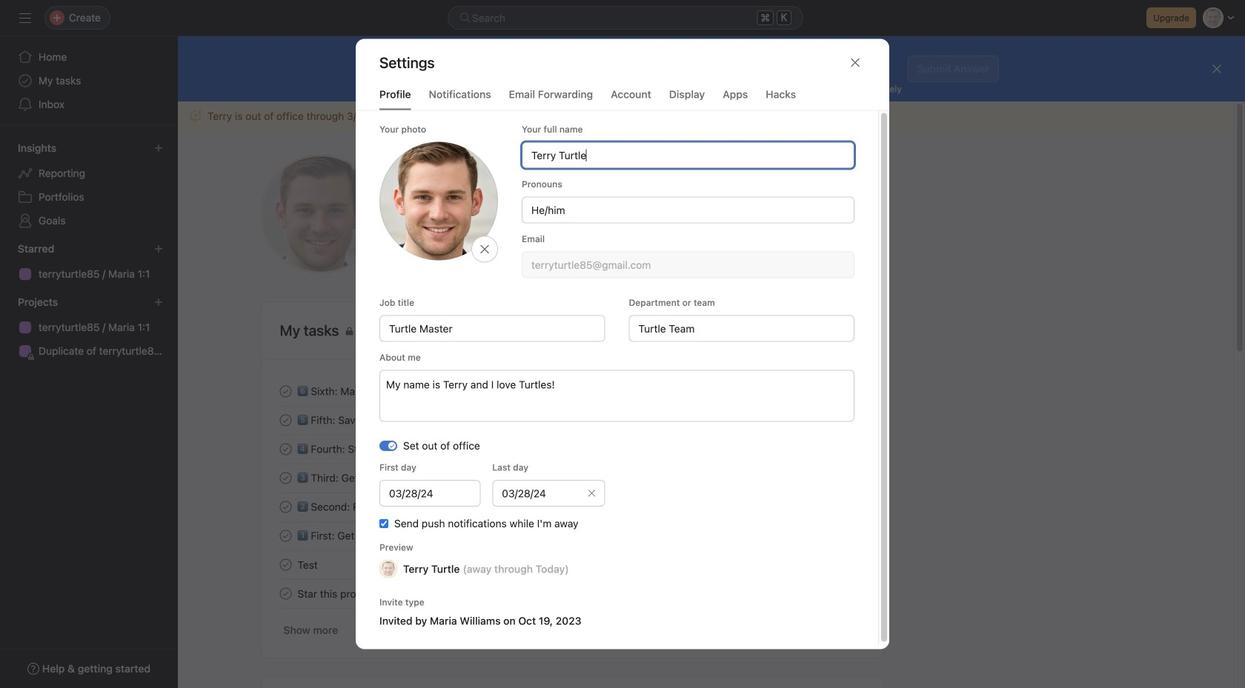 Task type: describe. For each thing, give the bounding box(es) containing it.
2 list item from the top
[[262, 406, 884, 435]]

5 mark complete checkbox from the top
[[277, 585, 295, 603]]

mark complete image for 3rd mark complete checkbox from the top of the page
[[277, 528, 295, 545]]

projects element
[[0, 289, 178, 366]]

mark complete image for 3rd mark complete option from the top of the page
[[277, 499, 295, 516]]

mark complete image for 4th mark complete option from the bottom
[[277, 441, 295, 459]]

settings tab list
[[356, 86, 890, 111]]

I usually work from 9am-5pm PST. Feel free to assign me a task with a due date anytime. Also, I love dogs! text field
[[380, 370, 855, 422]]

close this dialog image
[[850, 57, 862, 69]]

starred element
[[0, 236, 178, 289]]

mark complete image for fifth mark complete option from the top
[[277, 585, 295, 603]]

global element
[[0, 36, 178, 125]]

mark complete image for 5th mark complete option from the bottom of the page
[[277, 383, 295, 401]]

dismiss image
[[1212, 63, 1224, 75]]

3 mark complete checkbox from the top
[[277, 499, 295, 516]]

mark complete image for 3rd mark complete checkbox from the bottom
[[277, 412, 295, 430]]

clear date image
[[588, 490, 597, 498]]

3 mark complete checkbox from the top
[[277, 528, 295, 545]]

hide sidebar image
[[19, 12, 31, 24]]

1 mark complete checkbox from the top
[[277, 412, 295, 430]]

1 list item from the top
[[262, 377, 884, 406]]

Optional text field
[[493, 481, 605, 507]]



Task type: locate. For each thing, give the bounding box(es) containing it.
0 vertical spatial mark complete checkbox
[[277, 412, 295, 430]]

1 mark complete image from the top
[[277, 441, 295, 459]]

2 vertical spatial mark complete checkbox
[[277, 528, 295, 545]]

2 mark complete checkbox from the top
[[277, 470, 295, 488]]

option group
[[607, 54, 884, 81]]

Third-person pronouns (e.g. she/her/hers) text field
[[522, 197, 855, 224]]

3 mark complete image from the top
[[277, 585, 295, 603]]

3 mark complete image from the top
[[277, 499, 295, 516]]

None text field
[[380, 316, 605, 342], [629, 316, 855, 342], [380, 481, 481, 507], [380, 316, 605, 342], [629, 316, 855, 342], [380, 481, 481, 507]]

None checkbox
[[380, 520, 389, 529]]

None text field
[[522, 142, 855, 169], [522, 252, 855, 279], [522, 142, 855, 169], [522, 252, 855, 279]]

1 vertical spatial mark complete checkbox
[[277, 470, 295, 488]]

mark complete image for 2nd mark complete checkbox from the top of the page
[[277, 470, 295, 488]]

2 vertical spatial mark complete image
[[277, 585, 295, 603]]

None radio
[[607, 54, 633, 81], [682, 54, 708, 81], [783, 54, 809, 81], [808, 54, 834, 81], [859, 54, 884, 81], [607, 54, 633, 81], [682, 54, 708, 81], [783, 54, 809, 81], [808, 54, 834, 81], [859, 54, 884, 81]]

5 mark complete image from the top
[[277, 557, 295, 574]]

1 mark complete checkbox from the top
[[277, 383, 295, 401]]

2 mark complete checkbox from the top
[[277, 441, 295, 459]]

switch
[[380, 441, 397, 452]]

4 mark complete image from the top
[[277, 528, 295, 545]]

insights element
[[0, 135, 178, 236]]

Mark complete checkbox
[[277, 383, 295, 401], [277, 441, 295, 459], [277, 499, 295, 516], [277, 557, 295, 574], [277, 585, 295, 603]]

dialog
[[356, 39, 890, 650]]

1 mark complete image from the top
[[277, 383, 295, 401]]

mark complete image
[[277, 383, 295, 401], [277, 412, 295, 430], [277, 585, 295, 603]]

0 vertical spatial mark complete image
[[277, 383, 295, 401]]

None radio
[[632, 54, 658, 81], [657, 54, 683, 81], [707, 54, 733, 81], [733, 54, 759, 81], [758, 54, 784, 81], [833, 54, 859, 81], [632, 54, 658, 81], [657, 54, 683, 81], [707, 54, 733, 81], [733, 54, 759, 81], [758, 54, 784, 81], [833, 54, 859, 81]]

2 mark complete image from the top
[[277, 412, 295, 430]]

2 mark complete image from the top
[[277, 470, 295, 488]]

Mark complete checkbox
[[277, 412, 295, 430], [277, 470, 295, 488], [277, 528, 295, 545]]

4 mark complete checkbox from the top
[[277, 557, 295, 574]]

1 vertical spatial mark complete image
[[277, 412, 295, 430]]

list item
[[262, 377, 884, 406], [262, 406, 884, 435]]

remove photo image
[[479, 244, 491, 256]]

mark complete image for 2nd mark complete option from the bottom
[[277, 557, 295, 574]]

mark complete image
[[277, 441, 295, 459], [277, 470, 295, 488], [277, 499, 295, 516], [277, 528, 295, 545], [277, 557, 295, 574]]

upload new photo image
[[380, 142, 498, 261]]



Task type: vqa. For each thing, say whether or not it's contained in the screenshot.
4th Mark complete image
yes



